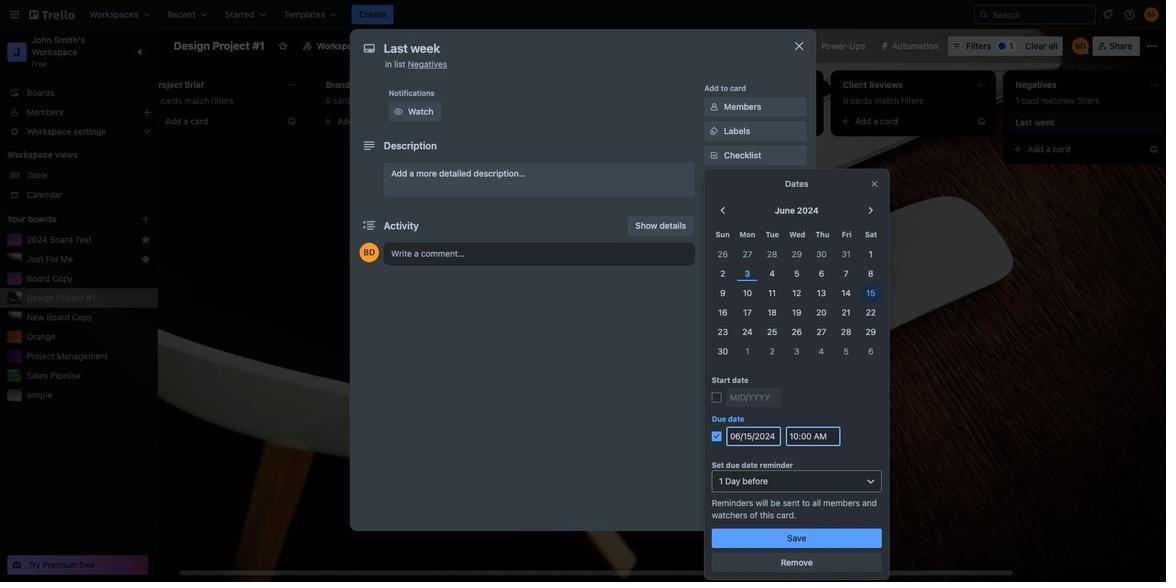 Task type: vqa. For each thing, say whether or not it's contained in the screenshot.
top "Starred Icon"
yes



Task type: describe. For each thing, give the bounding box(es) containing it.
2 row from the top
[[711, 245, 883, 264]]

Add time text field
[[786, 427, 841, 446]]

show menu image
[[1146, 40, 1158, 52]]

add board image
[[141, 214, 151, 224]]

1 vertical spatial barb dwyer (barbdwyer3) image
[[1072, 38, 1089, 55]]

6 row from the top
[[711, 322, 883, 342]]

close dialog image
[[792, 39, 807, 53]]

5 row from the top
[[711, 303, 883, 322]]

7 row from the top
[[711, 342, 883, 361]]

3 row from the top
[[711, 264, 883, 284]]

0 horizontal spatial create from template… image
[[804, 117, 814, 126]]

open information menu image
[[1124, 9, 1136, 21]]

1 row from the top
[[711, 225, 883, 245]]

2 starred icon image from the top
[[141, 254, 151, 264]]

close popover image
[[870, 179, 879, 189]]

0 notifications image
[[1100, 7, 1115, 22]]



Task type: locate. For each thing, give the bounding box(es) containing it.
0 vertical spatial create from template… image
[[804, 117, 814, 126]]

2 vertical spatial barb dwyer (barbdwyer3) image
[[360, 243, 379, 262]]

row
[[711, 225, 883, 245], [711, 245, 883, 264], [711, 264, 883, 284], [711, 284, 883, 303], [711, 303, 883, 322], [711, 322, 883, 342], [711, 342, 883, 361]]

4 row from the top
[[711, 284, 883, 303]]

3 sm image from the top
[[708, 472, 720, 484]]

create from template… image
[[287, 117, 296, 126], [977, 117, 986, 126]]

Write a comment text field
[[384, 243, 695, 265]]

0 vertical spatial starred icon image
[[141, 235, 151, 245]]

barb dwyer (barbdwyer3) image inside primary 'element'
[[1144, 7, 1159, 22]]

0 vertical spatial barb dwyer (barbdwyer3) image
[[1144, 7, 1159, 22]]

row group
[[711, 245, 883, 361]]

2 vertical spatial sm image
[[708, 472, 720, 484]]

2 horizontal spatial barb dwyer (barbdwyer3) image
[[1144, 7, 1159, 22]]

M/D/YYYY text field
[[726, 427, 781, 446]]

None text field
[[378, 38, 779, 60]]

primary element
[[0, 0, 1166, 29]]

1 create from template… image from the left
[[287, 117, 296, 126]]

1 vertical spatial create from template… image
[[1149, 145, 1159, 154]]

1 vertical spatial sm image
[[708, 418, 720, 430]]

0 horizontal spatial create from template… image
[[287, 117, 296, 126]]

2 create from template… image from the left
[[977, 117, 986, 126]]

sm image
[[875, 36, 892, 53], [708, 101, 720, 113], [392, 106, 404, 118], [708, 125, 720, 137], [708, 222, 720, 234], [708, 442, 720, 454]]

grid
[[711, 225, 883, 361]]

0 vertical spatial sm image
[[708, 394, 720, 406]]

1 horizontal spatial create from template… image
[[977, 117, 986, 126]]

Search field
[[989, 6, 1095, 23]]

create from template… image
[[804, 117, 814, 126], [1149, 145, 1159, 154]]

star or unstar board image
[[278, 41, 288, 51]]

1 sm image from the top
[[708, 394, 720, 406]]

M/D/YYYY text field
[[726, 388, 781, 408]]

search image
[[979, 10, 989, 19]]

barb dwyer (barbdwyer3) image
[[1144, 7, 1159, 22], [1072, 38, 1089, 55], [360, 243, 379, 262]]

2 sm image from the top
[[708, 418, 720, 430]]

cell
[[711, 245, 735, 264], [735, 245, 760, 264], [760, 245, 784, 264], [784, 245, 809, 264], [809, 245, 834, 264], [834, 245, 858, 264], [858, 245, 883, 264], [711, 264, 735, 284], [735, 264, 760, 284], [760, 264, 784, 284], [784, 264, 809, 284], [809, 264, 834, 284], [834, 264, 858, 284], [858, 264, 883, 284], [711, 284, 735, 303], [735, 284, 760, 303], [760, 284, 784, 303], [784, 284, 809, 303], [809, 284, 834, 303], [834, 284, 858, 303], [858, 284, 883, 303], [711, 303, 735, 322], [735, 303, 760, 322], [760, 303, 784, 322], [784, 303, 809, 322], [809, 303, 834, 322], [834, 303, 858, 322], [858, 303, 883, 322], [711, 322, 735, 342], [735, 322, 760, 342], [760, 322, 784, 342], [784, 322, 809, 342], [809, 322, 834, 342], [834, 322, 858, 342], [858, 322, 883, 342], [711, 342, 735, 361], [735, 342, 760, 361], [760, 342, 784, 361], [784, 342, 809, 361], [809, 342, 834, 361], [834, 342, 858, 361], [858, 342, 883, 361]]

Board name text field
[[168, 36, 271, 56]]

sm image
[[708, 394, 720, 406], [708, 418, 720, 430], [708, 472, 720, 484]]

starred icon image
[[141, 235, 151, 245], [141, 254, 151, 264]]

0 horizontal spatial barb dwyer (barbdwyer3) image
[[360, 243, 379, 262]]

1 vertical spatial starred icon image
[[141, 254, 151, 264]]

1 horizontal spatial create from template… image
[[1149, 145, 1159, 154]]

1 horizontal spatial barb dwyer (barbdwyer3) image
[[1072, 38, 1089, 55]]

your boards with 9 items element
[[7, 212, 123, 227]]

1 starred icon image from the top
[[141, 235, 151, 245]]



